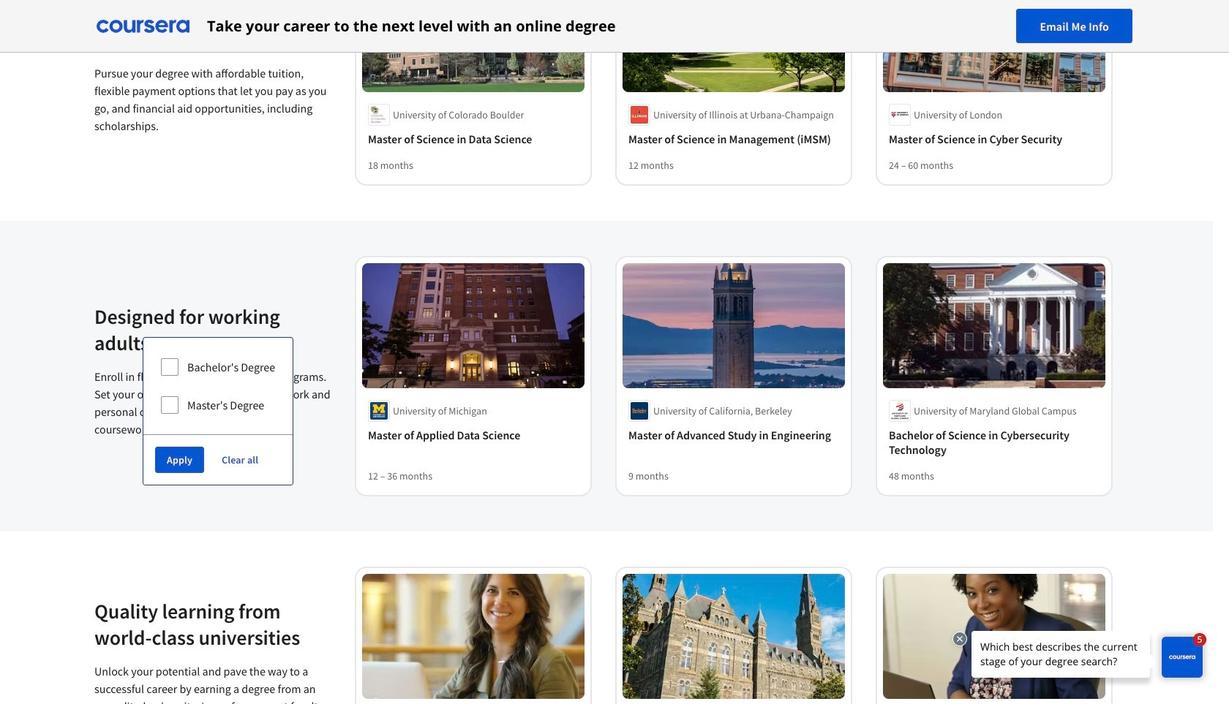 Task type: describe. For each thing, give the bounding box(es) containing it.
coursera image
[[97, 14, 189, 38]]



Task type: vqa. For each thing, say whether or not it's contained in the screenshot.
Actions toolbar
yes



Task type: locate. For each thing, give the bounding box(es) containing it.
actions toolbar
[[143, 435, 293, 485]]

options list list box
[[143, 338, 293, 435]]



